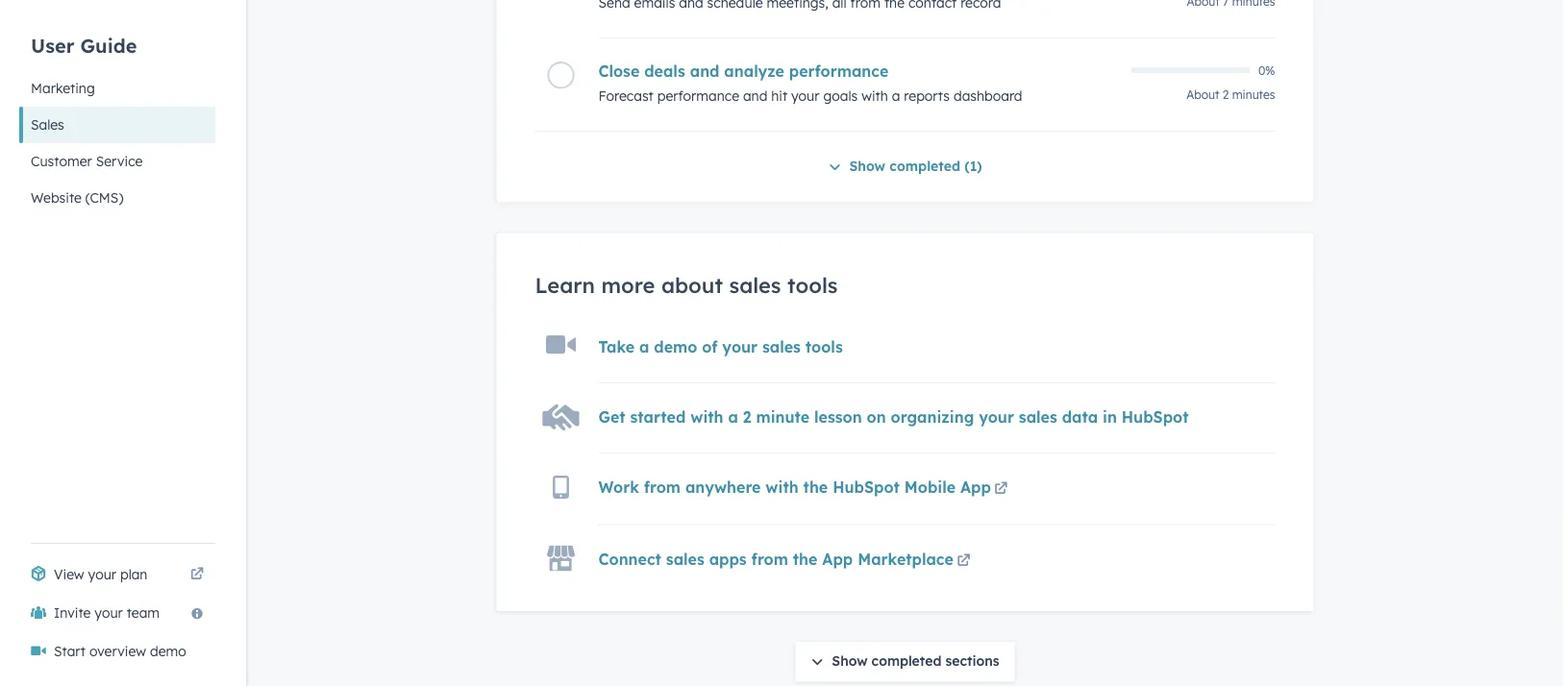 Task type: locate. For each thing, give the bounding box(es) containing it.
your right the of
[[722, 338, 758, 357]]

hubspot
[[1122, 408, 1189, 427], [833, 478, 900, 497]]

tools
[[787, 272, 838, 298], [805, 338, 843, 357]]

0 vertical spatial with
[[862, 88, 888, 105]]

anywhere
[[685, 478, 761, 497]]

1 horizontal spatial hubspot
[[1122, 408, 1189, 427]]

in
[[1103, 408, 1117, 427]]

start overview demo link
[[19, 633, 215, 671]]

with down close deals and analyze performance "button"
[[862, 88, 888, 105]]

1 vertical spatial app
[[822, 550, 853, 569]]

link opens in a new window image right mobile at bottom right
[[994, 479, 1008, 502]]

from right work on the left of the page
[[644, 478, 681, 497]]

from
[[644, 478, 681, 497], [751, 550, 788, 569]]

1 horizontal spatial and
[[743, 88, 768, 105]]

0 horizontal spatial and
[[690, 62, 720, 81]]

0 horizontal spatial 2
[[743, 408, 751, 427]]

with right 'started'
[[690, 408, 723, 427]]

app
[[960, 478, 991, 497], [822, 550, 853, 569]]

0 vertical spatial app
[[960, 478, 991, 497]]

goals
[[823, 88, 858, 105]]

take a demo of your sales tools
[[598, 338, 843, 357]]

sales right about
[[729, 272, 781, 298]]

2 horizontal spatial a
[[892, 88, 900, 105]]

1 vertical spatial and
[[743, 88, 768, 105]]

the for from
[[793, 550, 818, 569]]

the down work from anywhere with the hubspot mobile app link
[[793, 550, 818, 569]]

view your plan link
[[19, 556, 215, 594]]

0 vertical spatial from
[[644, 478, 681, 497]]

minute
[[756, 408, 810, 427]]

from right apps
[[751, 550, 788, 569]]

(1)
[[965, 158, 982, 175]]

close deals and analyze performance forecast performance and hit your goals with a reports dashboard
[[598, 62, 1022, 105]]

website (cms)
[[31, 189, 123, 206]]

deals
[[644, 62, 685, 81]]

2 vertical spatial with
[[766, 478, 799, 497]]

0 horizontal spatial app
[[822, 550, 853, 569]]

1 vertical spatial tools
[[805, 338, 843, 357]]

0 vertical spatial link opens in a new window image
[[994, 479, 1008, 502]]

1 horizontal spatial with
[[766, 478, 799, 497]]

0 horizontal spatial from
[[644, 478, 681, 497]]

1 vertical spatial hubspot
[[833, 478, 900, 497]]

1 vertical spatial a
[[639, 338, 649, 357]]

analyze
[[724, 62, 784, 81]]

completed left (1) in the right of the page
[[890, 158, 960, 175]]

your inside close deals and analyze performance forecast performance and hit your goals with a reports dashboard
[[791, 88, 820, 105]]

link opens in a new window image right plan
[[190, 563, 204, 586]]

sales up minute
[[762, 338, 801, 357]]

0 vertical spatial the
[[803, 478, 828, 497]]

hubspot left mobile at bottom right
[[833, 478, 900, 497]]

and right deals
[[690, 62, 720, 81]]

your left team
[[95, 605, 123, 622]]

sales
[[729, 272, 781, 298], [762, 338, 801, 357], [1019, 408, 1057, 427], [666, 550, 704, 569]]

close deals and analyze performance button
[[598, 62, 1120, 81]]

1 horizontal spatial demo
[[654, 338, 697, 357]]

app left the marketplace on the right bottom of the page
[[822, 550, 853, 569]]

show completed (1) button
[[828, 155, 982, 180]]

show completed sections
[[832, 653, 999, 670]]

plan
[[120, 566, 147, 583]]

app right mobile at bottom right
[[960, 478, 991, 497]]

2 right about
[[1223, 88, 1229, 102]]

0 horizontal spatial link opens in a new window image
[[190, 563, 204, 586]]

the inside work from anywhere with the hubspot mobile app link
[[803, 478, 828, 497]]

0 vertical spatial completed
[[890, 158, 960, 175]]

show
[[849, 158, 885, 175], [832, 653, 868, 670]]

connect sales apps from the app marketplace link
[[598, 550, 974, 573]]

demo for overview
[[150, 643, 186, 660]]

completed left sections
[[872, 653, 942, 670]]

show completed sections button
[[795, 643, 1015, 682]]

customer service
[[31, 153, 143, 170]]

1 vertical spatial with
[[690, 408, 723, 427]]

1 vertical spatial show
[[832, 653, 868, 670]]

a left the reports
[[892, 88, 900, 105]]

started
[[630, 408, 686, 427]]

your right hit
[[791, 88, 820, 105]]

of
[[702, 338, 718, 357]]

link opens in a new window image inside the view your plan link
[[190, 568, 204, 582]]

your left plan
[[88, 566, 116, 583]]

0 vertical spatial demo
[[654, 338, 697, 357]]

get started with a 2 minute lesson on organizing your sales data in hubspot link
[[598, 408, 1189, 427]]

your
[[791, 88, 820, 105], [722, 338, 758, 357], [979, 408, 1014, 427], [88, 566, 116, 583], [95, 605, 123, 622]]

1 vertical spatial the
[[793, 550, 818, 569]]

1 horizontal spatial 2
[[1223, 88, 1229, 102]]

(cms)
[[85, 189, 123, 206]]

demo down team
[[150, 643, 186, 660]]

0 horizontal spatial demo
[[150, 643, 186, 660]]

1 vertical spatial completed
[[872, 653, 942, 670]]

1 horizontal spatial from
[[751, 550, 788, 569]]

and left hit
[[743, 88, 768, 105]]

link opens in a new window image
[[994, 479, 1008, 502], [190, 563, 204, 586]]

sections
[[945, 653, 999, 670]]

0 vertical spatial tools
[[787, 272, 838, 298]]

2 horizontal spatial with
[[862, 88, 888, 105]]

the inside connect sales apps from the app marketplace 'link'
[[793, 550, 818, 569]]

your right organizing
[[979, 408, 1014, 427]]

marketplace
[[858, 550, 954, 569]]

team
[[127, 605, 160, 622]]

a
[[892, 88, 900, 105], [639, 338, 649, 357], [728, 408, 738, 427]]

link opens in a new window image inside work from anywhere with the hubspot mobile app link
[[994, 483, 1008, 497]]

with
[[862, 88, 888, 105], [690, 408, 723, 427], [766, 478, 799, 497]]

0 horizontal spatial with
[[690, 408, 723, 427]]

the
[[803, 478, 828, 497], [793, 550, 818, 569]]

hubspot right in
[[1122, 408, 1189, 427]]

sales inside 'link'
[[666, 550, 704, 569]]

on
[[867, 408, 886, 427]]

marketing
[[31, 80, 95, 97]]

2
[[1223, 88, 1229, 102], [743, 408, 751, 427]]

reports
[[904, 88, 950, 105]]

0 vertical spatial and
[[690, 62, 720, 81]]

demo left the of
[[654, 338, 697, 357]]

1 horizontal spatial link opens in a new window image
[[994, 479, 1008, 502]]

2 left minute
[[743, 408, 751, 427]]

completed for (1)
[[890, 158, 960, 175]]

1 vertical spatial performance
[[657, 88, 739, 105]]

performance
[[789, 62, 889, 81], [657, 88, 739, 105]]

1 vertical spatial from
[[751, 550, 788, 569]]

2 vertical spatial a
[[728, 408, 738, 427]]

sales left apps
[[666, 550, 704, 569]]

view your plan
[[54, 566, 147, 583]]

with right anywhere
[[766, 478, 799, 497]]

a left minute
[[728, 408, 738, 427]]

and
[[690, 62, 720, 81], [743, 88, 768, 105]]

invite your team button
[[19, 594, 215, 633]]

a right the take
[[639, 338, 649, 357]]

user guide
[[31, 33, 137, 57]]

performance up goals
[[789, 62, 889, 81]]

hit
[[771, 88, 788, 105]]

0 vertical spatial performance
[[789, 62, 889, 81]]

the down lesson
[[803, 478, 828, 497]]

0 vertical spatial show
[[849, 158, 885, 175]]

close
[[598, 62, 640, 81]]

0 horizontal spatial hubspot
[[833, 478, 900, 497]]

the for with
[[803, 478, 828, 497]]

performance down deals
[[657, 88, 739, 105]]

completed
[[890, 158, 960, 175], [872, 653, 942, 670]]

about 2 minutes
[[1186, 88, 1275, 102]]

0 vertical spatial 2
[[1223, 88, 1229, 102]]

link opens in a new window image
[[994, 483, 1008, 497], [957, 550, 970, 573], [957, 555, 970, 569], [190, 568, 204, 582]]

get started with a 2 minute lesson on organizing your sales data in hubspot
[[598, 408, 1189, 427]]

learn
[[535, 272, 595, 298]]

demo
[[654, 338, 697, 357], [150, 643, 186, 660]]

1 vertical spatial link opens in a new window image
[[190, 563, 204, 586]]

1 vertical spatial demo
[[150, 643, 186, 660]]

0 vertical spatial a
[[892, 88, 900, 105]]



Task type: vqa. For each thing, say whether or not it's contained in the screenshot.
about
yes



Task type: describe. For each thing, give the bounding box(es) containing it.
forecast
[[598, 88, 654, 105]]

link opens in a new window image inside work from anywhere with the hubspot mobile app link
[[994, 479, 1008, 502]]

link opens in a new window image inside the view your plan link
[[190, 563, 204, 586]]

your inside button
[[95, 605, 123, 622]]

view
[[54, 566, 84, 583]]

take
[[598, 338, 635, 357]]

take a demo of your sales tools link
[[598, 338, 843, 357]]

work from anywhere with the hubspot mobile app
[[598, 478, 991, 497]]

service
[[96, 153, 143, 170]]

0 horizontal spatial a
[[639, 338, 649, 357]]

marketing button
[[19, 70, 215, 107]]

with inside close deals and analyze performance forecast performance and hit your goals with a reports dashboard
[[862, 88, 888, 105]]

show for show completed sections
[[832, 653, 868, 670]]

start
[[54, 643, 86, 660]]

customer service button
[[19, 143, 215, 180]]

sales
[[31, 116, 64, 133]]

learn more about sales tools
[[535, 272, 838, 298]]

minutes
[[1232, 88, 1275, 102]]

from inside 'link'
[[751, 550, 788, 569]]

show for show completed (1)
[[849, 158, 885, 175]]

work from anywhere with the hubspot mobile app link
[[598, 478, 1011, 502]]

about
[[661, 272, 723, 298]]

organizing
[[891, 408, 974, 427]]

work
[[598, 478, 639, 497]]

invite your team
[[54, 605, 160, 622]]

0 vertical spatial hubspot
[[1122, 408, 1189, 427]]

overview
[[89, 643, 146, 660]]

lesson
[[814, 408, 862, 427]]

user
[[31, 33, 74, 57]]

a inside close deals and analyze performance forecast performance and hit your goals with a reports dashboard
[[892, 88, 900, 105]]

app inside 'link'
[[822, 550, 853, 569]]

website
[[31, 189, 82, 206]]

1 horizontal spatial app
[[960, 478, 991, 497]]

connect sales apps from the app marketplace
[[598, 550, 954, 569]]

get
[[598, 408, 625, 427]]

customer
[[31, 153, 92, 170]]

0 horizontal spatial performance
[[657, 88, 739, 105]]

more
[[601, 272, 655, 298]]

apps
[[709, 550, 747, 569]]

demo for a
[[654, 338, 697, 357]]

connect
[[598, 550, 661, 569]]

dashboard
[[954, 88, 1022, 105]]

completed for sections
[[872, 653, 942, 670]]

sales left the data
[[1019, 408, 1057, 427]]

mobile
[[904, 478, 956, 497]]

user guide views element
[[19, 0, 215, 216]]

start overview demo
[[54, 643, 186, 660]]

0%
[[1258, 63, 1275, 78]]

show completed (1)
[[849, 158, 982, 175]]

invite
[[54, 605, 91, 622]]

1 vertical spatial 2
[[743, 408, 751, 427]]

data
[[1062, 408, 1098, 427]]

guide
[[80, 33, 137, 57]]

1 horizontal spatial a
[[728, 408, 738, 427]]

sales button
[[19, 107, 215, 143]]

about
[[1186, 88, 1219, 102]]

1 horizontal spatial performance
[[789, 62, 889, 81]]

website (cms) button
[[19, 180, 215, 216]]



